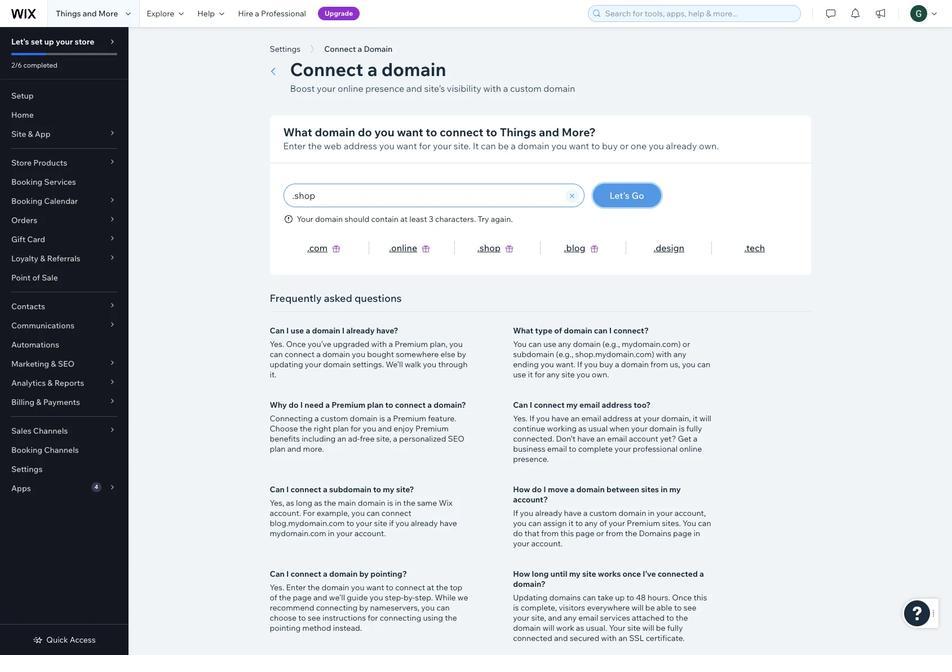 Task type: describe. For each thing, give the bounding box(es) containing it.
can down type in the right of the page
[[529, 340, 542, 350]]

your down example,
[[337, 529, 353, 539]]

to inside why do i need a premium plan to connect a domain? connecting a custom domain is a premium feature. choose the right plan for you and enjoy premium benefits including an ad-free site, a personalized seo plan and more.
[[386, 400, 394, 411]]

with inside 'can i use a domain i already have? yes. once you've upgraded with a premium plan, you can connect a domain you bought somewhere else by updating your domain settings. we'll walk you through it.'
[[371, 340, 387, 350]]

how long until my site works once i've connected a domain? updating domains can take up to 48 hours. once this is complete, visitors everywhere will be able to see your site, and any email services attached to the domain will work as usual. your site will be fully connected and secured with an ssl certificate.
[[513, 570, 708, 644]]

presence.
[[513, 455, 549, 465]]

type
[[535, 326, 553, 336]]

go
[[632, 190, 645, 201]]

0 horizontal spatial plan
[[270, 444, 286, 455]]

sites.
[[662, 519, 681, 529]]

is inside how long until my site works once i've connected a domain? updating domains can take up to 48 hours. once this is complete, visitors everywhere will be able to see your site, and any email services attached to the domain will work as usual. your site will be fully connected and secured with an ssl certificate.
[[513, 604, 519, 614]]

characters.
[[435, 214, 476, 224]]

& for billing
[[36, 398, 41, 408]]

and left more.
[[288, 444, 301, 455]]

fully inside can i connect my email address too? yes. if you have an email address at your domain, it will continue working as usual when your domain is fully connected. don't have an email account yet? get a business email to complete your professional online presence.
[[687, 424, 702, 434]]

main
[[338, 499, 356, 509]]

and left more
[[83, 8, 97, 19]]

0 horizontal spatial account.
[[270, 509, 301, 519]]

can i connect a subdomain to my site? yes, as long as the main domain is in the same wix account. for example, you can connect blog.mydomain.com to your site if you already have mydomain.com in your account.
[[270, 485, 457, 539]]

email left when
[[582, 414, 602, 424]]

booking for booking channels
[[11, 446, 42, 456]]

analytics
[[11, 378, 46, 389]]

0 horizontal spatial (e.g.,
[[556, 350, 574, 360]]

domain
[[364, 44, 393, 54]]

account
[[629, 434, 659, 444]]

app
[[35, 129, 51, 139]]

your inside what domain do you want to connect to things and more? enter the web address you want for your site. it can be a domain you want to buy or one you already own.
[[433, 140, 452, 152]]

works
[[598, 570, 621, 580]]

0 vertical spatial settings
[[270, 44, 301, 54]]

1 vertical spatial plan
[[333, 424, 349, 434]]

custom inside why do i need a premium plan to connect a domain? connecting a custom domain is a premium feature. choose the right plan for you and enjoy premium benefits including an ad-free site, a personalized seo plan and more.
[[321, 414, 348, 424]]

the inside "how do i move a domain between sites in my account? if you already have a custom domain in your account, you can assign it to any of your premium sites. you can do that from this page or from the domains page in your account."
[[625, 529, 638, 539]]

& for loyalty
[[40, 254, 45, 264]]

pointing
[[270, 624, 301, 634]]

. for blog
[[564, 243, 567, 254]]

top
[[450, 583, 463, 593]]

contacts
[[11, 302, 45, 312]]

until
[[551, 570, 568, 580]]

already inside 'can i use a domain i already have? yes. once you've upgraded with a premium plan, you can connect a domain you bought somewhere else by updating your domain settings. we'll walk you through it.'
[[347, 326, 375, 336]]

mydomain.com)
[[622, 340, 681, 350]]

more?
[[562, 125, 596, 139]]

able
[[657, 604, 673, 614]]

a right updating
[[316, 350, 321, 360]]

us,
[[670, 360, 681, 370]]

and down domains
[[548, 614, 562, 624]]

a left enjoy at bottom left
[[387, 414, 391, 424]]

one
[[631, 140, 647, 152]]

account,
[[675, 509, 706, 519]]

email down "working"
[[548, 444, 567, 455]]

for
[[303, 509, 315, 519]]

2/6 completed
[[11, 61, 57, 69]]

my inside can i connect my email address too? yes. if you have an email address at your domain, it will continue working as usual when your domain is fully connected. don't have an email account yet? get a business email to complete your professional online presence.
[[567, 400, 578, 411]]

in down example,
[[328, 529, 335, 539]]

can inside can i connect a domain by pointing? yes. enter the domain you want to connect at the top of the page and we'll guide you step-by-step. while we recommend connecting by nameservers, you can choose to see instructions for connecting using the pointing method instead.
[[437, 604, 450, 614]]

and left enjoy at bottom left
[[378, 424, 392, 434]]

web
[[324, 140, 342, 152]]

a right move
[[571, 485, 575, 495]]

domain inside can i connect my email address too? yes. if you have an email address at your domain, it will continue working as usual when your domain is fully connected. don't have an email account yet? get a business email to complete your professional online presence.
[[650, 424, 678, 434]]

can for can i use a domain i already have? yes. once you've upgraded with a premium plan, you can connect a domain you bought somewhere else by updating your domain settings. we'll walk you through it.
[[270, 326, 285, 336]]

. tech
[[745, 243, 766, 254]]

get
[[678, 434, 692, 444]]

connect up recommend
[[291, 570, 321, 580]]

take
[[598, 593, 614, 604]]

a up feature.
[[428, 400, 432, 411]]

i inside why do i need a premium plan to connect a domain? connecting a custom domain is a premium feature. choose the right plan for you and enjoy premium benefits including an ad-free site, a personalized seo plan and more.
[[301, 400, 303, 411]]

settings inside the sidebar element
[[11, 465, 43, 475]]

connect for domain
[[290, 58, 363, 81]]

once inside 'can i use a domain i already have? yes. once you've upgraded with a premium plan, you can connect a domain you bought somewhere else by updating your domain settings. we'll walk you through it.'
[[286, 340, 306, 350]]

1 horizontal spatial connecting
[[380, 614, 421, 624]]

why
[[270, 400, 287, 411]]

a right need on the bottom
[[326, 400, 330, 411]]

connect?
[[614, 326, 649, 336]]

e.g. mystunningwebsite.com field
[[289, 184, 564, 207]]

as right the yes,
[[286, 499, 294, 509]]

can right us,
[[698, 360, 711, 370]]

connect inside can i connect my email address too? yes. if you have an email address at your domain, it will continue working as usual when your domain is fully connected. don't have an email account yet? get a business email to complete your professional online presence.
[[534, 400, 565, 411]]

need
[[305, 400, 324, 411]]

ad-
[[348, 434, 360, 444]]

will left work
[[543, 624, 555, 634]]

your inside the sidebar element
[[56, 37, 73, 47]]

same
[[417, 499, 437, 509]]

account. inside "how do i move a domain between sites in my account? if you already have a custom domain in your account, you can assign it to any of your premium sites. you can do that from this page or from the domains page in your account."
[[532, 539, 563, 549]]

shop
[[480, 243, 501, 254]]

have inside can i connect a subdomain to my site? yes, as long as the main domain is in the same wix account. for example, you can connect blog.mydomain.com to your site if you already have mydomain.com in your account.
[[440, 519, 457, 529]]

connect down site?
[[382, 509, 412, 519]]

your down "too?"
[[644, 414, 660, 424]]

have inside "how do i move a domain between sites in my account? if you already have a custom domain in your account, you can assign it to any of your premium sites. you can do that from this page or from the domains page in your account."
[[564, 509, 582, 519]]

. design
[[654, 243, 685, 254]]

enter inside can i connect a domain by pointing? yes. enter the domain you want to connect at the top of the page and we'll guide you step-by-step. while we recommend connecting by nameservers, you can choose to see instructions for connecting using the pointing method instead.
[[286, 583, 306, 593]]

1 vertical spatial connected
[[513, 634, 553, 644]]

of inside can i connect a domain by pointing? yes. enter the domain you want to connect at the top of the page and we'll guide you step-by-step. while we recommend connecting by nameservers, you can choose to see instructions for connecting using the pointing method instead.
[[270, 593, 277, 604]]

can inside how long until my site works once i've connected a domain? updating domains can take up to 48 hours. once this is complete, visitors everywhere will be able to see your site, and any email services attached to the domain will work as usual. your site will be fully connected and secured with an ssl certificate.
[[583, 593, 596, 604]]

certificate.
[[646, 634, 685, 644]]

sales channels button
[[0, 422, 129, 441]]

1 horizontal spatial account.
[[355, 529, 386, 539]]

connect up for
[[291, 485, 321, 495]]

design
[[656, 243, 685, 254]]

work
[[557, 624, 575, 634]]

booking for booking services
[[11, 177, 42, 187]]

store products
[[11, 158, 67, 168]]

it inside can i connect my email address too? yes. if you have an email address at your domain, it will continue working as usual when your domain is fully connected. don't have an email account yet? get a business email to complete your professional online presence.
[[693, 414, 698, 424]]

own. inside what type of domain can i connect? you can use any domain (e.g., mydomain.com) or subdomain (e.g., shop.mydomain.com) with any ending you want. if you buy a domain from us, you can use it for any site you own.
[[592, 370, 609, 380]]

more.
[[303, 444, 324, 455]]

want up the e.g. mystunningwebsite.com field
[[397, 140, 417, 152]]

should
[[345, 214, 370, 224]]

do left move
[[532, 485, 542, 495]]

will left hours.
[[632, 604, 644, 614]]

free
[[360, 434, 375, 444]]

. for tech
[[745, 243, 747, 254]]

site's
[[424, 83, 445, 94]]

home link
[[0, 105, 129, 125]]

you inside "how do i move a domain between sites in my account? if you already have a custom domain in your account, you can assign it to any of your premium sites. you can do that from this page or from the domains page in your account."
[[683, 519, 697, 529]]

we'll
[[386, 360, 403, 370]]

a down have? at the left
[[389, 340, 393, 350]]

have up don't
[[552, 414, 569, 424]]

choose
[[270, 614, 297, 624]]

1 vertical spatial address
[[602, 400, 632, 411]]

site down 48
[[628, 624, 641, 634]]

want inside can i connect a domain by pointing? yes. enter the domain you want to connect at the top of the page and we'll guide you step-by-step. while we recommend connecting by nameservers, you can choose to see instructions for connecting using the pointing method instead.
[[367, 583, 384, 593]]

can right 'sites.'
[[698, 519, 712, 529]]

2 horizontal spatial use
[[544, 340, 557, 350]]

point of sale
[[11, 273, 58, 283]]

connect down pointing?
[[395, 583, 425, 593]]

2 vertical spatial use
[[513, 370, 526, 380]]

your down when
[[615, 444, 631, 455]]

connected.
[[513, 434, 555, 444]]

want.
[[556, 360, 576, 370]]

2 horizontal spatial page
[[673, 529, 692, 539]]

including
[[302, 434, 336, 444]]

0 horizontal spatial from
[[542, 529, 559, 539]]

let's for let's go
[[610, 190, 630, 201]]

contacts button
[[0, 297, 129, 316]]

see inside can i connect a domain by pointing? yes. enter the domain you want to connect at the top of the page and we'll guide you step-by-step. while we recommend connecting by nameservers, you can choose to see instructions for connecting using the pointing method instead.
[[308, 614, 321, 624]]

in right 'sites' on the right bottom
[[661, 485, 668, 495]]

you inside what type of domain can i connect? you can use any domain (e.g., mydomain.com) or subdomain (e.g., shop.mydomain.com) with any ending you want. if you buy a domain from us, you can use it for any site you own.
[[513, 340, 527, 350]]

. for shop
[[478, 243, 480, 254]]

a up you've
[[306, 326, 310, 336]]

i down frequently at the left top
[[287, 326, 289, 336]]

already inside can i connect a subdomain to my site? yes, as long as the main domain is in the same wix account. for example, you can connect blog.mydomain.com to your site if you already have mydomain.com in your account.
[[411, 519, 438, 529]]

already inside what domain do you want to connect to things and more? enter the web address you want for your site. it can be a domain you want to buy or one you already own.
[[666, 140, 697, 152]]

can inside 'can i use a domain i already have? yes. once you've upgraded with a premium plan, you can connect a domain you bought somewhere else by updating your domain settings. we'll walk you through it.'
[[270, 350, 283, 360]]

premium right enjoy at bottom left
[[416, 424, 449, 434]]

48
[[636, 593, 646, 604]]

custom inside "how do i move a domain between sites in my account? if you already have a custom domain in your account, you can assign it to any of your premium sites. you can do that from this page or from the domains page in your account."
[[590, 509, 617, 519]]

your down main
[[356, 519, 372, 529]]

or inside what domain do you want to connect to things and more? enter the web address you want for your site. it can be a domain you want to buy or one you already own.
[[620, 140, 629, 152]]

contain
[[371, 214, 399, 224]]

with inside what type of domain can i connect? you can use any domain (e.g., mydomain.com) or subdomain (e.g., shop.mydomain.com) with any ending you want. if you buy a domain from us, you can use it for any site you own.
[[656, 350, 672, 360]]

as up the blog.mydomain.com
[[314, 499, 322, 509]]

the left main
[[324, 499, 336, 509]]

0 vertical spatial your
[[297, 214, 314, 224]]

can i use a domain i already have? yes. once you've upgraded with a premium plan, you can connect a domain you bought somewhere else by updating your domain settings. we'll walk you through it.
[[270, 326, 468, 380]]

instructions
[[323, 614, 366, 624]]

example,
[[317, 509, 350, 519]]

what domain do you want to connect to things and more? enter the web address you want for your site. it can be a domain you want to buy or one you already own.
[[283, 125, 719, 152]]

as inside can i connect my email address too? yes. if you have an email address at your domain, it will continue working as usual when your domain is fully connected. don't have an email account yet? get a business email to complete your professional online presence.
[[579, 424, 587, 434]]

an up don't
[[571, 414, 580, 424]]

premium inside "how do i move a domain between sites in my account? if you already have a custom domain in your account, you can assign it to any of your premium sites. you can do that from this page or from the domains page in your account."
[[627, 519, 661, 529]]

a inside can i connect a domain by pointing? yes. enter the domain you want to connect at the top of the page and we'll guide you step-by-step. while we recommend connecting by nameservers, you can choose to see instructions for connecting using the pointing method instead.
[[323, 570, 328, 580]]

by-
[[404, 593, 415, 604]]

an left when
[[597, 434, 606, 444]]

domain inside why do i need a premium plan to connect a domain? connecting a custom domain is a premium feature. choose the right plan for you and enjoy premium benefits including an ad-free site, a personalized seo plan and more.
[[350, 414, 378, 424]]

a inside what type of domain can i connect? you can use any domain (e.g., mydomain.com) or subdomain (e.g., shop.mydomain.com) with any ending you want. if you buy a domain from us, you can use it for any site you own.
[[615, 360, 620, 370]]

instead.
[[333, 624, 362, 634]]

the right using
[[445, 614, 457, 624]]

can i connect a domain by pointing? yes. enter the domain you want to connect at the top of the page and we'll guide you step-by-step. while we recommend connecting by nameservers, you can choose to see instructions for connecting using the pointing method instead.
[[270, 570, 468, 634]]

a right hire
[[255, 8, 259, 19]]

0 vertical spatial plan
[[367, 400, 384, 411]]

and inside what domain do you want to connect to things and more? enter the web address you want for your site. it can be a domain you want to buy or one you already own.
[[539, 125, 560, 139]]

i inside can i connect a subdomain to my site? yes, as long as the main domain is in the same wix account. for example, you can connect blog.mydomain.com to your site if you already have mydomain.com in your account.
[[287, 485, 289, 495]]

premium up personalized
[[393, 414, 426, 424]]

settings link
[[0, 460, 129, 479]]

long inside how long until my site works once i've connected a domain? updating domains can take up to 48 hours. once this is complete, visitors everywhere will be able to see your site, and any email services attached to the domain will work as usual. your site will be fully connected and secured with an ssl certificate.
[[532, 570, 549, 580]]

& for site
[[28, 129, 33, 139]]

premium up ad-
[[332, 400, 366, 411]]

up inside the sidebar element
[[44, 37, 54, 47]]

we'll
[[329, 593, 345, 604]]

0 vertical spatial connected
[[658, 570, 698, 580]]

1 horizontal spatial from
[[606, 529, 624, 539]]

the up choose
[[279, 593, 291, 604]]

in down account,
[[694, 529, 701, 539]]

if inside can i connect my email address too? yes. if you have an email address at your domain, it will continue working as usual when your domain is fully connected. don't have an email account yet? get a business email to complete your professional online presence.
[[530, 414, 535, 424]]

the down site?
[[403, 499, 416, 509]]

booking services
[[11, 177, 76, 187]]

1 horizontal spatial page
[[576, 529, 595, 539]]

. for online
[[389, 243, 391, 254]]

i inside what type of domain can i connect? you can use any domain (e.g., mydomain.com) or subdomain (e.g., shop.mydomain.com) with any ending you want. if you buy a domain from us, you can use it for any site you own.
[[610, 326, 612, 336]]

yes,
[[270, 499, 284, 509]]

1 horizontal spatial online
[[391, 243, 417, 254]]

everywhere
[[587, 604, 630, 614]]

can up shop.mydomain.com)
[[594, 326, 608, 336]]

do inside what domain do you want to connect to things and more? enter the web address you want for your site. it can be a domain you want to buy or one you already own.
[[358, 125, 372, 139]]

the left we'll
[[308, 583, 320, 593]]

my inside can i connect a subdomain to my site? yes, as long as the main domain is in the same wix account. for example, you can connect blog.mydomain.com to your site if you already have mydomain.com in your account.
[[383, 485, 395, 495]]

gift card
[[11, 235, 45, 245]]

wix
[[439, 499, 453, 509]]

. for design
[[654, 243, 656, 254]]

with inside how long until my site works once i've connected a domain? updating domains can take up to 48 hours. once this is complete, visitors everywhere will be able to see your site, and any email services attached to the domain will work as usual. your site will be fully connected and secured with an ssl certificate.
[[601, 634, 617, 644]]

a down need on the bottom
[[315, 414, 319, 424]]

reports
[[55, 378, 84, 389]]

to inside can i connect my email address too? yes. if you have an email address at your domain, it will continue working as usual when your domain is fully connected. don't have an email account yet? get a business email to complete your professional online presence.
[[569, 444, 577, 455]]

your right when
[[632, 424, 648, 434]]

from inside what type of domain can i connect? you can use any domain (e.g., mydomain.com) or subdomain (e.g., shop.mydomain.com) with any ending you want. if you buy a domain from us, you can use it for any site you own.
[[651, 360, 668, 370]]

things inside what domain do you want to connect to things and more? enter the web address you want for your site. it can be a domain you want to buy or one you already own.
[[500, 125, 537, 139]]

or inside what type of domain can i connect? you can use any domain (e.g., mydomain.com) or subdomain (e.g., shop.mydomain.com) with any ending you want. if you buy a domain from us, you can use it for any site you own.
[[683, 340, 691, 350]]

1 vertical spatial by
[[360, 570, 369, 580]]

your inside 'can i use a domain i already have? yes. once you've upgraded with a premium plan, you can connect a domain you bought somewhere else by updating your domain settings. we'll walk you through it.'
[[305, 360, 322, 370]]

loyalty & referrals
[[11, 254, 80, 264]]

your down account?
[[513, 539, 530, 549]]

store
[[75, 37, 94, 47]]

connect inside what domain do you want to connect to things and more? enter the web address you want for your site. it can be a domain you want to buy or one you already own.
[[440, 125, 484, 139]]

somewhere
[[396, 350, 439, 360]]

email left account
[[608, 434, 628, 444]]

can inside what domain do you want to connect to things and more? enter the web address you want for your site. it can be a domain you want to buy or one you already own.
[[481, 140, 496, 152]]

can for can i connect a domain by pointing? yes. enter the domain you want to connect at the top of the page and we'll guide you step-by-step. while we recommend connecting by nameservers, you can choose to see instructions for connecting using the pointing method instead.
[[270, 570, 285, 580]]

quick access
[[46, 636, 96, 646]]

your inside how long until my site works once i've connected a domain? updating domains can take up to 48 hours. once this is complete, visitors everywhere will be able to see your site, and any email services attached to the domain will work as usual. your site will be fully connected and secured with an ssl certificate.
[[609, 624, 626, 634]]

else
[[441, 350, 456, 360]]

an inside how long until my site works once i've connected a domain? updating domains can take up to 48 hours. once this is complete, visitors everywhere will be able to see your site, and any email services attached to the domain will work as usual. your site will be fully connected and secured with an ssl certificate.
[[619, 634, 628, 644]]

quick
[[46, 636, 68, 646]]

want down the more?
[[569, 140, 590, 152]]

orders
[[11, 215, 37, 226]]

3
[[429, 214, 434, 224]]

connect inside 'can i use a domain i already have? yes. once you've upgraded with a premium plan, you can connect a domain you bought somewhere else by updating your domain settings. we'll walk you through it.'
[[285, 350, 315, 360]]

site left the works
[[583, 570, 597, 580]]

use inside 'can i use a domain i already have? yes. once you've upgraded with a premium plan, you can connect a domain you bought somewhere else by updating your domain settings. we'll walk you through it.'
[[291, 326, 304, 336]]

0 horizontal spatial things
[[56, 8, 81, 19]]

and left secured at bottom right
[[554, 634, 568, 644]]

can for can i connect my email address too? yes. if you have an email address at your domain, it will continue working as usual when your domain is fully connected. don't have an email account yet? get a business email to complete your professional online presence.
[[513, 400, 528, 411]]

can for can i connect a subdomain to my site? yes, as long as the main domain is in the same wix account. for example, you can connect blog.mydomain.com to your site if you already have mydomain.com in your account.
[[270, 485, 285, 495]]

sale
[[42, 273, 58, 283]]

2 vertical spatial by
[[359, 604, 369, 614]]

online inside can i connect my email address too? yes. if you have an email address at your domain, it will continue working as usual when your domain is fully connected. don't have an email account yet? get a business email to complete your professional online presence.
[[680, 444, 702, 455]]

will down 48
[[643, 624, 655, 634]]

will inside can i connect my email address too? yes. if you have an email address at your domain, it will continue working as usual when your domain is fully connected. don't have an email account yet? get a business email to complete your professional online presence.
[[700, 414, 712, 424]]

your up 'domains'
[[657, 509, 673, 519]]

as inside how long until my site works once i've connected a domain? updating domains can take up to 48 hours. once this is complete, visitors everywhere will be able to see your site, and any email services attached to the domain will work as usual. your site will be fully connected and secured with an ssl certificate.
[[576, 624, 585, 634]]

can left assign on the bottom
[[529, 519, 542, 529]]

your down between
[[609, 519, 625, 529]]

help button
[[191, 0, 231, 27]]

continue
[[513, 424, 546, 434]]

subdomain inside can i connect a subdomain to my site? yes, as long as the main domain is in the same wix account. for example, you can connect blog.mydomain.com to your site if you already have mydomain.com in your account.
[[329, 485, 372, 495]]

is inside can i connect a subdomain to my site? yes, as long as the main domain is in the same wix account. for example, you can connect blog.mydomain.com to your site if you already have mydomain.com in your account.
[[387, 499, 393, 509]]



Task type: vqa. For each thing, say whether or not it's contained in the screenshot.
the middle online
yes



Task type: locate. For each thing, give the bounding box(es) containing it.
my right 'sites' on the right bottom
[[670, 485, 681, 495]]

your
[[297, 214, 314, 224], [609, 624, 626, 634]]

2 vertical spatial it
[[569, 519, 574, 529]]

guide
[[347, 593, 368, 604]]

page up choose
[[293, 593, 312, 604]]

access
[[70, 636, 96, 646]]

0 vertical spatial yes.
[[270, 340, 284, 350]]

at down "too?"
[[634, 414, 642, 424]]

1 vertical spatial fully
[[668, 624, 683, 634]]

it left want. on the bottom of page
[[528, 370, 533, 380]]

shop.mydomain.com)
[[576, 350, 655, 360]]

seo up "analytics & reports" dropdown button
[[58, 359, 75, 369]]

channels for sales channels
[[33, 426, 68, 437]]

i've
[[643, 570, 656, 580]]

once
[[286, 340, 306, 350], [672, 593, 692, 604]]

at inside can i connect my email address too? yes. if you have an email address at your domain, it will continue working as usual when your domain is fully connected. don't have an email account yet? get a business email to complete your professional online presence.
[[634, 414, 642, 424]]

your domain should contain at least 3 characters. try again.
[[297, 214, 513, 224]]

at
[[401, 214, 408, 224], [634, 414, 642, 424], [427, 583, 434, 593]]

0 vertical spatial if
[[578, 360, 583, 370]]

0 vertical spatial buy
[[602, 140, 618, 152]]

of inside what type of domain can i connect? you can use any domain (e.g., mydomain.com) or subdomain (e.g., shop.mydomain.com) with any ending you want. if you buy a domain from us, you can use it for any site you own.
[[555, 326, 562, 336]]

can left if
[[367, 509, 380, 519]]

services
[[600, 614, 631, 624]]

subdomain up main
[[329, 485, 372, 495]]

1 vertical spatial site,
[[532, 614, 547, 624]]

have?
[[377, 326, 398, 336]]

& inside 'billing & payments' dropdown button
[[36, 398, 41, 408]]

1 vertical spatial use
[[544, 340, 557, 350]]

a down connect?
[[615, 360, 620, 370]]

have right don't
[[578, 434, 595, 444]]

can inside can i connect a subdomain to my site? yes, as long as the main domain is in the same wix account. for example, you can connect blog.mydomain.com to your site if you already have mydomain.com in your account.
[[367, 509, 380, 519]]

0 vertical spatial enter
[[283, 140, 306, 152]]

0 horizontal spatial if
[[513, 509, 518, 519]]

2 horizontal spatial from
[[651, 360, 668, 370]]

site, inside how long until my site works once i've connected a domain? updating domains can take up to 48 hours. once this is complete, visitors everywhere will be able to see your site, and any email services attached to the domain will work as usual. your site will be fully connected and secured with an ssl certificate.
[[532, 614, 547, 624]]

1 horizontal spatial up
[[615, 593, 625, 604]]

1 horizontal spatial seo
[[448, 434, 465, 444]]

by up the instead.
[[359, 604, 369, 614]]

attached
[[632, 614, 665, 624]]

my inside "how do i move a domain between sites in my account? if you already have a custom domain in your account, you can assign it to any of your premium sites. you can do that from this page or from the domains page in your account."
[[670, 485, 681, 495]]

a right assign on the bottom
[[584, 509, 588, 519]]

subdomain down type in the right of the page
[[513, 350, 555, 360]]

connect
[[324, 44, 356, 54], [290, 58, 363, 81]]

payments
[[43, 398, 80, 408]]

want down the presence
[[397, 125, 424, 139]]

will
[[700, 414, 712, 424], [632, 604, 644, 614], [543, 624, 555, 634], [643, 624, 655, 634]]

4 . from the left
[[564, 243, 567, 254]]

0 horizontal spatial long
[[296, 499, 312, 509]]

booking calendar
[[11, 196, 78, 206]]

1 horizontal spatial at
[[427, 583, 434, 593]]

1 booking from the top
[[11, 177, 42, 187]]

boost
[[290, 83, 315, 94]]

what for what type of domain can i connect?
[[513, 326, 534, 336]]

booking for booking calendar
[[11, 196, 42, 206]]

already down "same"
[[411, 519, 438, 529]]

yes.
[[270, 340, 284, 350], [513, 414, 528, 424], [270, 583, 284, 593]]

seo inside popup button
[[58, 359, 75, 369]]

a down domain
[[368, 58, 378, 81]]

0 horizontal spatial fully
[[668, 624, 683, 634]]

hire a professional
[[238, 8, 306, 19]]

connect up "working"
[[534, 400, 565, 411]]

the inside what domain do you want to connect to things and more? enter the web address you want for your site. it can be a domain you want to buy or one you already own.
[[308, 140, 322, 152]]

1 horizontal spatial own.
[[699, 140, 719, 152]]

secured
[[570, 634, 600, 644]]

domain? for why do i need a premium plan to connect a domain?
[[434, 400, 466, 411]]

1 vertical spatial online
[[391, 243, 417, 254]]

ending
[[513, 360, 539, 370]]

once right hours.
[[672, 593, 692, 604]]

domain? inside why do i need a premium plan to connect a domain? connecting a custom domain is a premium feature. choose the right plan for you and enjoy premium benefits including an ad-free site, a personalized seo plan and more.
[[434, 400, 466, 411]]

for right right
[[351, 424, 361, 434]]

is inside why do i need a premium plan to connect a domain? connecting a custom domain is a premium feature. choose the right plan for you and enjoy premium benefits including an ad-free site, a personalized seo plan and more.
[[380, 414, 385, 424]]

buy left one
[[602, 140, 618, 152]]

connect a domain
[[324, 44, 393, 54]]

2 horizontal spatial account.
[[532, 539, 563, 549]]

2 vertical spatial booking
[[11, 446, 42, 456]]

plan,
[[430, 340, 448, 350]]

0 horizontal spatial settings
[[11, 465, 43, 475]]

& for analytics
[[48, 378, 53, 389]]

domain inside can i connect a subdomain to my site? yes, as long as the main domain is in the same wix account. for example, you can connect blog.mydomain.com to your site if you already have mydomain.com in your account.
[[358, 499, 386, 509]]

1 vertical spatial custom
[[321, 414, 348, 424]]

buy inside what type of domain can i connect? you can use any domain (e.g., mydomain.com) or subdomain (e.g., shop.mydomain.com) with any ending you want. if you buy a domain from us, you can use it for any site you own.
[[600, 360, 614, 370]]

do inside why do i need a premium plan to connect a domain? connecting a custom domain is a premium feature. choose the right plan for you and enjoy premium benefits including an ad-free site, a personalized seo plan and more.
[[289, 400, 299, 411]]

yes. for can i connect a domain by pointing? yes. enter the domain you want to connect at the top of the page and we'll guide you step-by-step. while we recommend connecting by nameservers, you can choose to see instructions for connecting using the pointing method instead.
[[270, 583, 284, 593]]

updating
[[270, 360, 303, 370]]

can left take
[[583, 593, 596, 604]]

a inside what domain do you want to connect to things and more? enter the web address you want for your site. it can be a domain you want to buy or one you already own.
[[511, 140, 516, 152]]

i up recommend
[[287, 570, 289, 580]]

in down site?
[[395, 499, 402, 509]]

0 horizontal spatial use
[[291, 326, 304, 336]]

connect inside connect a domain boost your online presence and site's visibility with a custom domain
[[290, 58, 363, 81]]

0 vertical spatial long
[[296, 499, 312, 509]]

0 vertical spatial things
[[56, 8, 81, 19]]

do left the "that"
[[513, 529, 523, 539]]

1 horizontal spatial what
[[513, 326, 534, 336]]

and inside can i connect a domain by pointing? yes. enter the domain you want to connect at the top of the page and we'll guide you step-by-step. while we recommend connecting by nameservers, you can choose to see instructions for connecting using the pointing method instead.
[[314, 593, 327, 604]]

(e.g., right ending
[[556, 350, 574, 360]]

1 horizontal spatial or
[[620, 140, 629, 152]]

1 vertical spatial long
[[532, 570, 549, 580]]

automations
[[11, 340, 59, 350]]

up
[[44, 37, 54, 47], [615, 593, 625, 604]]

the
[[308, 140, 322, 152], [300, 424, 312, 434], [324, 499, 336, 509], [403, 499, 416, 509], [625, 529, 638, 539], [308, 583, 320, 593], [436, 583, 448, 593], [279, 593, 291, 604], [445, 614, 457, 624], [676, 614, 688, 624]]

0 vertical spatial address
[[344, 140, 377, 152]]

let's inside let's go button
[[610, 190, 630, 201]]

site left if
[[374, 519, 387, 529]]

up right the set
[[44, 37, 54, 47]]

1 horizontal spatial (e.g.,
[[603, 340, 620, 350]]

1 how from the top
[[513, 485, 530, 495]]

page down account,
[[673, 529, 692, 539]]

domain?
[[434, 400, 466, 411], [513, 580, 546, 590]]

least
[[410, 214, 427, 224]]

custom inside connect a domain boost your online presence and site's visibility with a custom domain
[[510, 83, 542, 94]]

domains
[[639, 529, 672, 539]]

walk
[[405, 360, 421, 370]]

up inside how long until my site works once i've connected a domain? updating domains can take up to 48 hours. once this is complete, visitors everywhere will be able to see your site, and any email services attached to the domain will work as usual. your site will be fully connected and secured with an ssl certificate.
[[615, 593, 625, 604]]

the left 'domains'
[[625, 529, 638, 539]]

. for com
[[307, 243, 309, 254]]

or up the works
[[597, 529, 604, 539]]

& left reports
[[48, 378, 53, 389]]

yes. inside 'can i use a domain i already have? yes. once you've upgraded with a premium plan, you can connect a domain you bought somewhere else by updating your domain settings. we'll walk you through it.'
[[270, 340, 284, 350]]

0 horizontal spatial connected
[[513, 634, 553, 644]]

if inside what type of domain can i connect? you can use any domain (e.g., mydomain.com) or subdomain (e.g., shop.mydomain.com) with any ending you want. if you buy a domain from us, you can use it for any site you own.
[[578, 360, 583, 370]]

let's
[[11, 37, 29, 47], [610, 190, 630, 201]]

Search for tools, apps, help & more... field
[[602, 6, 798, 21]]

0 horizontal spatial online
[[338, 83, 364, 94]]

domain inside how long until my site works once i've connected a domain? updating domains can take up to 48 hours. once this is complete, visitors everywhere will be able to see your site, and any email services attached to the domain will work as usual. your site will be fully connected and secured with an ssl certificate.
[[513, 624, 541, 634]]

0 vertical spatial online
[[338, 83, 364, 94]]

see right able
[[684, 604, 697, 614]]

0 vertical spatial you
[[513, 340, 527, 350]]

and inside connect a domain boost your online presence and site's visibility with a custom domain
[[407, 83, 422, 94]]

any inside "how do i move a domain between sites in my account? if you already have a custom domain in your account, you can assign it to any of your premium sites. you can do that from this page or from the domains page in your account."
[[585, 519, 598, 529]]

communications button
[[0, 316, 129, 336]]

0 vertical spatial what
[[283, 125, 312, 139]]

you
[[375, 125, 395, 139], [379, 140, 395, 152], [552, 140, 567, 152], [649, 140, 664, 152], [450, 340, 463, 350], [352, 350, 366, 360], [423, 360, 437, 370], [541, 360, 554, 370], [584, 360, 598, 370], [682, 360, 696, 370], [577, 370, 590, 380], [537, 414, 550, 424], [363, 424, 376, 434], [352, 509, 365, 519], [520, 509, 534, 519], [396, 519, 409, 529], [513, 519, 527, 529], [351, 583, 365, 593], [370, 593, 383, 604], [422, 604, 435, 614]]

2 vertical spatial address
[[603, 414, 633, 424]]

domain? for how long until my site works once i've connected a domain?
[[513, 580, 546, 590]]

can inside can i connect a domain by pointing? yes. enter the domain you want to connect at the top of the page and we'll guide you step-by-step. while we recommend connecting by nameservers, you can choose to see instructions for connecting using the pointing method instead.
[[270, 570, 285, 580]]

0 vertical spatial own.
[[699, 140, 719, 152]]

while
[[435, 593, 456, 604]]

page inside can i connect a domain by pointing? yes. enter the domain you want to connect at the top of the page and we'll guide you step-by-step. while we recommend connecting by nameservers, you can choose to see instructions for connecting using the pointing method instead.
[[293, 593, 312, 604]]

0 vertical spatial use
[[291, 326, 304, 336]]

fully right "yet?"
[[687, 424, 702, 434]]

email inside how long until my site works once i've connected a domain? updating domains can take up to 48 hours. once this is complete, visitors everywhere will be able to see your site, and any email services attached to the domain will work as usual. your site will be fully connected and secured with an ssl certificate.
[[579, 614, 599, 624]]

what inside what domain do you want to connect to things and more? enter the web address you want for your site. it can be a domain you want to buy or one you already own.
[[283, 125, 312, 139]]

if inside "how do i move a domain between sites in my account? if you already have a custom domain in your account, you can assign it to any of your premium sites. you can do that from this page or from the domains page in your account."
[[513, 509, 518, 519]]

the inside why do i need a premium plan to connect a domain? connecting a custom domain is a premium feature. choose the right plan for you and enjoy premium benefits including an ad-free site, a personalized seo plan and more.
[[300, 424, 312, 434]]

0 vertical spatial custom
[[510, 83, 542, 94]]

store
[[11, 158, 32, 168]]

already down account?
[[535, 509, 563, 519]]

site?
[[396, 485, 414, 495]]

0 horizontal spatial up
[[44, 37, 54, 47]]

if up 'connected.'
[[530, 414, 535, 424]]

site, down updating
[[532, 614, 547, 624]]

0 horizontal spatial domain?
[[434, 400, 466, 411]]

with right shop.mydomain.com)
[[656, 350, 672, 360]]

0 horizontal spatial seo
[[58, 359, 75, 369]]

can inside 'can i use a domain i already have? yes. once you've upgraded with a premium plan, you can connect a domain you bought somewhere else by updating your domain settings. we'll walk you through it.'
[[270, 326, 285, 336]]

usual.
[[586, 624, 608, 634]]

domain? up feature.
[[434, 400, 466, 411]]

0 horizontal spatial this
[[561, 529, 574, 539]]

i left connect?
[[610, 326, 612, 336]]

as right work
[[576, 624, 585, 634]]

for inside what domain do you want to connect to things and more? enter the web address you want for your site. it can be a domain you want to buy or one you already own.
[[419, 140, 431, 152]]

3 . from the left
[[478, 243, 480, 254]]

yes. up 'connected.'
[[513, 414, 528, 424]]

connect down upgrade button
[[324, 44, 356, 54]]

settings.
[[353, 360, 384, 370]]

2 horizontal spatial custom
[[590, 509, 617, 519]]

i
[[287, 326, 289, 336], [342, 326, 345, 336], [610, 326, 612, 336], [301, 400, 303, 411], [530, 400, 532, 411], [287, 485, 289, 495], [544, 485, 546, 495], [287, 570, 289, 580]]

connect for domain
[[324, 44, 356, 54]]

more
[[99, 8, 118, 19]]

settings up apps
[[11, 465, 43, 475]]

products
[[33, 158, 67, 168]]

a inside can i connect my email address too? yes. if you have an email address at your domain, it will continue working as usual when your domain is fully connected. don't have an email account yet? get a business email to complete your professional online presence.
[[694, 434, 698, 444]]

custom down between
[[590, 509, 617, 519]]

communications
[[11, 321, 74, 331]]

0 vertical spatial domain?
[[434, 400, 466, 411]]

hours.
[[648, 593, 671, 604]]

a right visibility at the top
[[504, 83, 508, 94]]

move
[[548, 485, 569, 495]]

1 vertical spatial settings
[[11, 465, 43, 475]]

a left personalized
[[393, 434, 398, 444]]

0 vertical spatial at
[[401, 214, 408, 224]]

1 vertical spatial you
[[683, 519, 697, 529]]

2 vertical spatial be
[[656, 624, 666, 634]]

connect up enjoy at bottom left
[[395, 400, 426, 411]]

1 vertical spatial yes.
[[513, 414, 528, 424]]

site & app
[[11, 129, 51, 139]]

address right web
[[344, 140, 377, 152]]

sidebar element
[[0, 27, 129, 656]]

it
[[528, 370, 533, 380], [693, 414, 698, 424], [569, 519, 574, 529]]

email up usual on the bottom right
[[580, 400, 600, 411]]

own. inside what domain do you want to connect to things and more? enter the web address you want for your site. it can be a domain you want to buy or one you already own.
[[699, 140, 719, 152]]

6 . from the left
[[745, 243, 747, 254]]

2 horizontal spatial or
[[683, 340, 691, 350]]

plan up free at the left bottom of page
[[367, 400, 384, 411]]

1 horizontal spatial settings
[[270, 44, 301, 54]]

1 vertical spatial your
[[609, 624, 626, 634]]

1 horizontal spatial be
[[646, 604, 655, 614]]

use down type in the right of the page
[[544, 340, 557, 350]]

2 how from the top
[[513, 570, 530, 580]]

in up 'domains'
[[648, 509, 655, 519]]

you inside why do i need a premium plan to connect a domain? connecting a custom domain is a premium feature. choose the right plan for you and enjoy premium benefits including an ad-free site, a personalized seo plan and more.
[[363, 424, 376, 434]]

2 vertical spatial plan
[[270, 444, 286, 455]]

0 horizontal spatial connecting
[[316, 604, 358, 614]]

0 vertical spatial connect
[[324, 44, 356, 54]]

i up the blog.mydomain.com
[[287, 485, 289, 495]]

to inside "how do i move a domain between sites in my account? if you already have a custom domain in your account, you can assign it to any of your premium sites. you can do that from this page or from the domains page in your account."
[[576, 519, 583, 529]]

you right 'sites.'
[[683, 519, 697, 529]]

0 vertical spatial channels
[[33, 426, 68, 437]]

i inside "how do i move a domain between sites in my account? if you already have a custom domain in your account, you can assign it to any of your premium sites. you can do that from this page or from the domains page in your account."
[[544, 485, 546, 495]]

is left complete,
[[513, 604, 519, 614]]

connect up site.
[[440, 125, 484, 139]]

point of sale link
[[0, 268, 129, 288]]

what
[[283, 125, 312, 139], [513, 326, 534, 336]]

booking channels
[[11, 446, 79, 456]]

it right assign on the bottom
[[569, 519, 574, 529]]

at inside can i connect a domain by pointing? yes. enter the domain you want to connect at the top of the page and we'll guide you step-by-step. while we recommend connecting by nameservers, you can choose to see instructions for connecting using the pointing method instead.
[[427, 583, 434, 593]]

be right it
[[498, 140, 509, 152]]

with down have? at the left
[[371, 340, 387, 350]]

account. left if
[[355, 529, 386, 539]]

channels up booking channels
[[33, 426, 68, 437]]

1 vertical spatial or
[[683, 340, 691, 350]]

presence
[[366, 83, 404, 94]]

between
[[607, 485, 640, 495]]

0 horizontal spatial at
[[401, 214, 408, 224]]

my up "working"
[[567, 400, 578, 411]]

calendar
[[44, 196, 78, 206]]

it.
[[270, 370, 277, 380]]

let's for let's set up your store
[[11, 37, 29, 47]]

of down between
[[600, 519, 607, 529]]

connect inside why do i need a premium plan to connect a domain? connecting a custom domain is a premium feature. choose the right plan for you and enjoy premium benefits including an ad-free site, a personalized seo plan and more.
[[395, 400, 426, 411]]

upgraded
[[333, 340, 370, 350]]

for
[[419, 140, 431, 152], [535, 370, 545, 380], [351, 424, 361, 434], [368, 614, 378, 624]]

for inside why do i need a premium plan to connect a domain? connecting a custom domain is a premium feature. choose the right plan for you and enjoy premium benefits including an ad-free site, a personalized seo plan and more.
[[351, 424, 361, 434]]

yes. for can i connect my email address too? yes. if you have an email address at your domain, it will continue working as usual when your domain is fully connected. don't have an email account yet? get a business email to complete your professional online presence.
[[513, 414, 528, 424]]

for inside can i connect a domain by pointing? yes. enter the domain you want to connect at the top of the page and we'll guide you step-by-step. while we recommend connecting by nameservers, you can choose to see instructions for connecting using the pointing method instead.
[[368, 614, 378, 624]]

buy inside what domain do you want to connect to things and more? enter the web address you want for your site. it can be a domain you want to buy or one you already own.
[[602, 140, 618, 152]]

1 horizontal spatial it
[[569, 519, 574, 529]]

what inside what type of domain can i connect? you can use any domain (e.g., mydomain.com) or subdomain (e.g., shop.mydomain.com) with any ending you want. if you buy a domain from us, you can use it for any site you own.
[[513, 326, 534, 336]]

2 booking from the top
[[11, 196, 42, 206]]

2/6
[[11, 61, 22, 69]]

and
[[83, 8, 97, 19], [407, 83, 422, 94], [539, 125, 560, 139], [378, 424, 392, 434], [288, 444, 301, 455], [314, 593, 327, 604], [548, 614, 562, 624], [554, 634, 568, 644]]

of left sale
[[32, 273, 40, 283]]

0 horizontal spatial let's
[[11, 37, 29, 47]]

site inside what type of domain can i connect? you can use any domain (e.g., mydomain.com) or subdomain (e.g., shop.mydomain.com) with any ending you want. if you buy a domain from us, you can use it for any site you own.
[[562, 370, 575, 380]]

1 vertical spatial things
[[500, 125, 537, 139]]

1 vertical spatial if
[[530, 414, 535, 424]]

1 horizontal spatial domain?
[[513, 580, 546, 590]]

your down you've
[[305, 360, 322, 370]]

1 vertical spatial be
[[646, 604, 655, 614]]

apps
[[11, 484, 31, 494]]

can up updating
[[270, 326, 285, 336]]

2 horizontal spatial online
[[680, 444, 702, 455]]

already up upgraded
[[347, 326, 375, 336]]

this inside how long until my site works once i've connected a domain? updating domains can take up to 48 hours. once this is complete, visitors everywhere will be able to see your site, and any email services attached to the domain will work as usual. your site will be fully connected and secured with an ssl certificate.
[[694, 593, 708, 604]]

working
[[547, 424, 577, 434]]

1 vertical spatial it
[[693, 414, 698, 424]]

enter inside what domain do you want to connect to things and more? enter the web address you want for your site. it can be a domain you want to buy or one you already own.
[[283, 140, 306, 152]]

hire
[[238, 8, 253, 19]]

once up updating
[[286, 340, 306, 350]]

premium inside 'can i use a domain i already have? yes. once you've upgraded with a premium plan, you can connect a domain you bought somewhere else by updating your domain settings. we'll walk you through it.'
[[395, 340, 428, 350]]

email
[[580, 400, 600, 411], [582, 414, 602, 424], [608, 434, 628, 444], [548, 444, 567, 455], [579, 614, 599, 624]]

plan right right
[[333, 424, 349, 434]]

what left type in the right of the page
[[513, 326, 534, 336]]

1 vertical spatial channels
[[44, 446, 79, 456]]

card
[[27, 235, 45, 245]]

what for what domain do you want to connect to things and more?
[[283, 125, 312, 139]]

your down updating
[[513, 614, 530, 624]]

see inside how long until my site works once i've connected a domain? updating domains can take up to 48 hours. once this is complete, visitors everywhere will be able to see your site, and any email services attached to the domain will work as usual. your site will be fully connected and secured with an ssl certificate.
[[684, 604, 697, 614]]

i up upgraded
[[342, 326, 345, 336]]

be down able
[[656, 624, 666, 634]]

5 . from the left
[[654, 243, 656, 254]]

0 horizontal spatial custom
[[321, 414, 348, 424]]

want
[[397, 125, 424, 139], [397, 140, 417, 152], [569, 140, 590, 152], [367, 583, 384, 593]]

the inside how long until my site works once i've connected a domain? updating domains can take up to 48 hours. once this is complete, visitors everywhere will be able to see your site, and any email services attached to the domain will work as usual. your site will be fully connected and secured with an ssl certificate.
[[676, 614, 688, 624]]

you up ending
[[513, 340, 527, 350]]

by inside 'can i use a domain i already have? yes. once you've upgraded with a premium plan, you can connect a domain you bought somewhere else by updating your domain settings. we'll walk you through it.'
[[457, 350, 467, 360]]

long up the blog.mydomain.com
[[296, 499, 312, 509]]

your right usual.
[[609, 624, 626, 634]]

have down move
[[564, 509, 582, 519]]

we
[[458, 593, 468, 604]]

as left usual on the bottom right
[[579, 424, 587, 434]]

that
[[525, 529, 540, 539]]

i inside can i connect a domain by pointing? yes. enter the domain you want to connect at the top of the page and we'll guide you step-by-step. while we recommend connecting by nameservers, you can choose to see instructions for connecting using the pointing method instead.
[[287, 570, 289, 580]]

3 booking from the top
[[11, 446, 42, 456]]

1 vertical spatial how
[[513, 570, 530, 580]]

marketing & seo
[[11, 359, 75, 369]]

how inside "how do i move a domain between sites in my account? if you already have a custom domain in your account, you can assign it to any of your premium sites. you can do that from this page or from the domains page in your account."
[[513, 485, 530, 495]]

assign
[[544, 519, 567, 529]]

1 horizontal spatial you
[[683, 519, 697, 529]]

booking services link
[[0, 173, 129, 192]]

once
[[623, 570, 641, 580]]

be
[[498, 140, 509, 152], [646, 604, 655, 614], [656, 624, 666, 634]]

a inside button
[[358, 44, 362, 54]]

1 vertical spatial this
[[694, 593, 708, 604]]

or inside "how do i move a domain between sites in my account? if you already have a custom domain in your account, you can assign it to any of your premium sites. you can do that from this page or from the domains page in your account."
[[597, 529, 604, 539]]

account. left for
[[270, 509, 301, 519]]

your inside how long until my site works once i've connected a domain? updating domains can take up to 48 hours. once this is complete, visitors everywhere will be able to see your site, and any email services attached to the domain will work as usual. your site will be fully connected and secured with an ssl certificate.
[[513, 614, 530, 624]]

1 vertical spatial buy
[[600, 360, 614, 370]]

custom down need on the bottom
[[321, 414, 348, 424]]

if
[[389, 519, 394, 529]]

1 horizontal spatial use
[[513, 370, 526, 380]]

your up the '. com' on the top of the page
[[297, 214, 314, 224]]

1 . from the left
[[307, 243, 309, 254]]

set
[[31, 37, 43, 47]]

2 vertical spatial if
[[513, 509, 518, 519]]

can inside can i connect a subdomain to my site? yes, as long as the main domain is in the same wix account. for example, you can connect blog.mydomain.com to your site if you already have mydomain.com in your account.
[[270, 485, 285, 495]]

& for marketing
[[51, 359, 56, 369]]

visitors
[[559, 604, 586, 614]]

professional
[[633, 444, 678, 455]]

0 horizontal spatial see
[[308, 614, 321, 624]]

be inside what domain do you want to connect to things and more? enter the web address you want for your site. it can be a domain you want to buy or one you already own.
[[498, 140, 509, 152]]

will right domain,
[[700, 414, 712, 424]]

how for domain?
[[513, 570, 530, 580]]

1 horizontal spatial your
[[609, 624, 626, 634]]

let's inside the sidebar element
[[11, 37, 29, 47]]

an inside why do i need a premium plan to connect a domain? connecting a custom domain is a premium feature. choose the right plan for you and enjoy premium benefits including an ad-free site, a personalized seo plan and more.
[[338, 434, 346, 444]]

enter up recommend
[[286, 583, 306, 593]]

the left top
[[436, 583, 448, 593]]

0 horizontal spatial your
[[297, 214, 314, 224]]

this right the "that"
[[561, 529, 574, 539]]

once inside how long until my site works once i've connected a domain? updating domains can take up to 48 hours. once this is complete, visitors everywhere will be able to see your site, and any email services attached to the domain will work as usual. your site will be fully connected and secured with an ssl certificate.
[[672, 593, 692, 604]]

your inside connect a domain boost your online presence and site's visibility with a custom domain
[[317, 83, 336, 94]]

1 horizontal spatial once
[[672, 593, 692, 604]]

seo inside why do i need a premium plan to connect a domain? connecting a custom domain is a premium feature. choose the right plan for you and enjoy premium benefits including an ad-free site, a personalized seo plan and more.
[[448, 434, 465, 444]]

booking inside dropdown button
[[11, 196, 42, 206]]

0 vertical spatial booking
[[11, 177, 42, 187]]

site, inside why do i need a premium plan to connect a domain? connecting a custom domain is a premium feature. choose the right plan for you and enjoy premium benefits including an ad-free site, a personalized seo plan and more.
[[377, 434, 392, 444]]

pointing?
[[371, 570, 407, 580]]

& inside loyalty & referrals dropdown button
[[40, 254, 45, 264]]

use
[[291, 326, 304, 336], [544, 340, 557, 350], [513, 370, 526, 380]]

for down guide
[[368, 614, 378, 624]]

to
[[426, 125, 437, 139], [486, 125, 498, 139], [592, 140, 600, 152], [386, 400, 394, 411], [569, 444, 577, 455], [373, 485, 381, 495], [347, 519, 354, 529], [576, 519, 583, 529], [386, 583, 394, 593], [627, 593, 634, 604], [675, 604, 682, 614], [298, 614, 306, 624], [667, 614, 674, 624]]

site inside can i connect a subdomain to my site? yes, as long as the main domain is in the same wix account. for example, you can connect blog.mydomain.com to your site if you already have mydomain.com in your account.
[[374, 519, 387, 529]]

can inside can i connect my email address too? yes. if you have an email address at your domain, it will continue working as usual when your domain is fully connected. don't have an email account yet? get a business email to complete your professional online presence.
[[513, 400, 528, 411]]

0 vertical spatial up
[[44, 37, 54, 47]]

2 horizontal spatial plan
[[367, 400, 384, 411]]

1 vertical spatial once
[[672, 593, 692, 604]]

1 vertical spatial own.
[[592, 370, 609, 380]]

booking up orders
[[11, 196, 42, 206]]

1 horizontal spatial plan
[[333, 424, 349, 434]]

my inside how long until my site works once i've connected a domain? updating domains can take up to 48 hours. once this is complete, visitors everywhere will be able to see your site, and any email services attached to the domain will work as usual. your site will be fully connected and secured with an ssl certificate.
[[569, 570, 581, 580]]

completed
[[23, 61, 57, 69]]

booking channels link
[[0, 441, 129, 460]]

billing & payments button
[[0, 393, 129, 412]]

2 . from the left
[[389, 243, 391, 254]]

how for account?
[[513, 485, 530, 495]]

1 vertical spatial subdomain
[[329, 485, 372, 495]]

sales channels
[[11, 426, 68, 437]]

why do i need a premium plan to connect a domain? connecting a custom domain is a premium feature. choose the right plan for you and enjoy premium benefits including an ad-free site, a personalized seo plan and more.
[[270, 400, 466, 455]]

connect inside button
[[324, 44, 356, 54]]

0 horizontal spatial once
[[286, 340, 306, 350]]

2 vertical spatial yes.
[[270, 583, 284, 593]]

account.
[[270, 509, 301, 519], [355, 529, 386, 539], [532, 539, 563, 549]]

1 horizontal spatial custom
[[510, 83, 542, 94]]

questions
[[355, 292, 402, 305]]

custom
[[510, 83, 542, 94], [321, 414, 348, 424], [590, 509, 617, 519]]

0 vertical spatial fully
[[687, 424, 702, 434]]

is inside can i connect my email address too? yes. if you have an email address at your domain, it will continue working as usual when your domain is fully connected. don't have an email account yet? get a business email to complete your professional online presence.
[[679, 424, 685, 434]]

a inside can i connect a subdomain to my site? yes, as long as the main domain is in the same wix account. for example, you can connect blog.mydomain.com to your site if you already have mydomain.com in your account.
[[323, 485, 328, 495]]

booking down store
[[11, 177, 42, 187]]

channels for booking channels
[[44, 446, 79, 456]]

ssl
[[630, 634, 644, 644]]

0 vertical spatial once
[[286, 340, 306, 350]]



